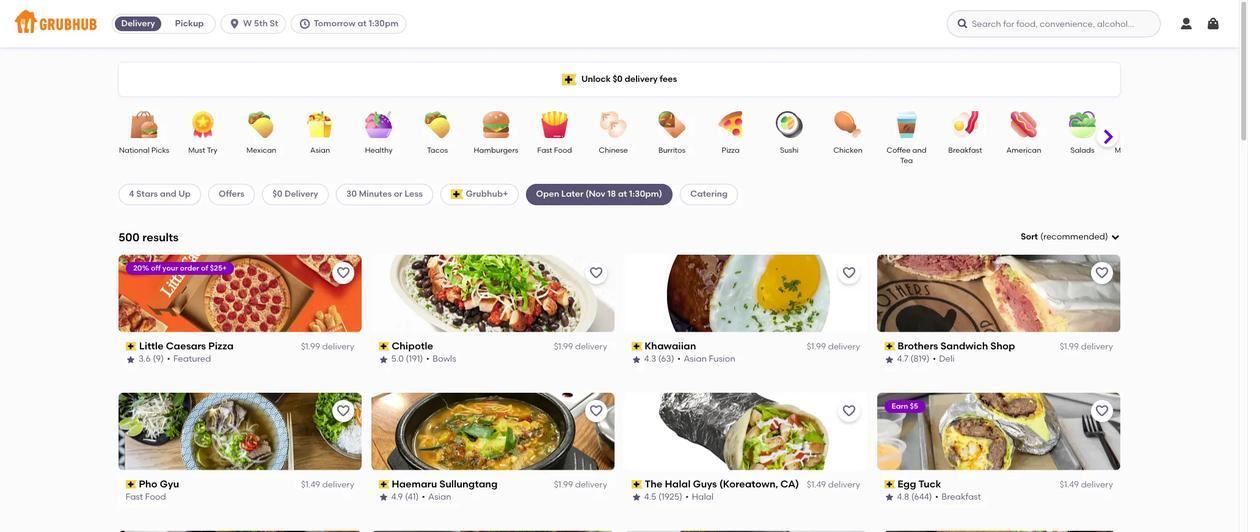 Task type: describe. For each thing, give the bounding box(es) containing it.
st
[[270, 18, 278, 29]]

star icon image for little caesars pizza
[[126, 355, 136, 365]]

chipotle logo image
[[372, 255, 615, 332]]

off
[[151, 264, 161, 272]]

egg
[[898, 478, 917, 490]]

1 horizontal spatial fast
[[538, 146, 553, 155]]

4.5
[[645, 492, 657, 503]]

5.0 (191)
[[392, 354, 424, 364]]

5.0
[[392, 354, 404, 364]]

• for haemaru sullungtang
[[422, 492, 426, 503]]

save this restaurant button for chipotle
[[585, 262, 607, 284]]

at inside button
[[358, 18, 367, 29]]

subscription pass image for the halal guys (koreatown, ca)
[[632, 480, 643, 489]]

up
[[179, 189, 191, 199]]

little caesars pizza logo image
[[119, 255, 362, 332]]

0 vertical spatial asian
[[310, 146, 330, 155]]

3.6
[[139, 354, 151, 364]]

$1.49 delivery for the halal guys (koreatown, ca)
[[807, 480, 861, 490]]

little caesars pizza
[[139, 340, 234, 352]]

mexican image
[[240, 111, 283, 138]]

$1.49 delivery for pho gyu
[[301, 480, 354, 490]]

minutes
[[359, 189, 392, 199]]

caesars
[[166, 340, 206, 352]]

tacos image
[[416, 111, 459, 138]]

2 svg image from the left
[[957, 18, 969, 30]]

• featured
[[167, 354, 211, 364]]

shop
[[991, 340, 1016, 352]]

$0 delivery
[[273, 189, 318, 199]]

$1.49 for the halal guys (koreatown, ca)
[[807, 480, 826, 490]]

$1.49 for egg tuck
[[1060, 480, 1079, 490]]

pho gyu
[[139, 478, 179, 490]]

0 horizontal spatial fast
[[126, 492, 143, 503]]

tuck
[[919, 478, 942, 490]]

mexican
[[247, 146, 277, 155]]

$1.99 for haemaru sullungtang
[[554, 480, 573, 490]]

0 vertical spatial breakfast
[[949, 146, 983, 155]]

save this restaurant button for brothers sandwich shop
[[1092, 262, 1114, 284]]

subscription pass image for brothers sandwich shop
[[885, 342, 896, 351]]

khawaiian
[[645, 340, 697, 352]]

$1.99 for khawaiian
[[807, 342, 826, 352]]

hamburgers
[[474, 146, 519, 155]]

(644)
[[912, 492, 933, 503]]

subscription pass image for pho gyu
[[126, 480, 137, 489]]

delivery for little caesars pizza
[[322, 342, 354, 352]]

salads
[[1071, 146, 1095, 155]]

open
[[536, 189, 559, 199]]

little
[[139, 340, 164, 352]]

1 horizontal spatial at
[[618, 189, 627, 199]]

$1.99 for brothers sandwich shop
[[1060, 342, 1079, 352]]

the
[[645, 478, 663, 490]]

the halal guys (koreatown, ca)
[[645, 478, 800, 490]]

4.8
[[898, 492, 910, 503]]

500
[[119, 230, 140, 244]]

save this restaurant button for pho gyu
[[332, 400, 354, 422]]

$1.99 delivery for chipotle
[[554, 342, 607, 352]]

3.6 (9)
[[139, 354, 164, 364]]

4 stars and up
[[129, 189, 191, 199]]

katsu bar logo image
[[878, 531, 1121, 532]]

sort ( recommended )
[[1021, 232, 1109, 242]]

w 5th st
[[243, 18, 278, 29]]

• bowls
[[427, 354, 457, 364]]

• deli
[[933, 354, 955, 364]]

4.9
[[392, 492, 403, 503]]

less
[[405, 189, 423, 199]]

1 vertical spatial $0
[[273, 189, 283, 199]]

fees
[[660, 74, 677, 84]]

chinese
[[599, 146, 628, 155]]

grubhub plus flag logo image for grubhub+
[[451, 190, 463, 200]]

tacos
[[427, 146, 448, 155]]

bowls
[[433, 354, 457, 364]]

the halal guys (koreatown, ca) logo image
[[625, 393, 868, 470]]

w
[[243, 18, 252, 29]]

$1.99 delivery for brothers sandwich shop
[[1060, 342, 1114, 352]]

(191)
[[406, 354, 424, 364]]

(1925)
[[659, 492, 683, 503]]

must try image
[[182, 111, 224, 138]]

save this restaurant image for the halal guys (koreatown, ca)
[[842, 404, 857, 418]]

1 vertical spatial fast food
[[126, 492, 166, 503]]

delivery for the halal guys (koreatown, ca)
[[828, 480, 861, 490]]

subscription pass image for egg tuck
[[885, 480, 896, 489]]

$1.99 for chipotle
[[554, 342, 573, 352]]

• for egg tuck
[[936, 492, 939, 503]]

pickup
[[175, 18, 204, 29]]

brothers sandwich shop
[[898, 340, 1016, 352]]

500 results
[[119, 230, 179, 244]]

pho
[[139, 478, 158, 490]]

hamburgers image
[[475, 111, 518, 138]]

w 5th st button
[[221, 14, 291, 34]]

$1.49 for pho gyu
[[301, 480, 320, 490]]

coffee and tea image
[[886, 111, 928, 138]]

1 vertical spatial food
[[145, 492, 166, 503]]

save this restaurant image for pho gyu
[[336, 404, 351, 418]]

american image
[[1003, 111, 1046, 138]]

delivery for egg tuck
[[1081, 480, 1114, 490]]

delivery for brothers sandwich shop
[[1081, 342, 1114, 352]]

tomorrow
[[314, 18, 356, 29]]

30 minutes or less
[[347, 189, 423, 199]]

save this restaurant button for khawaiian
[[839, 262, 861, 284]]

5th
[[254, 18, 268, 29]]

subscription pass image for khawaiian
[[632, 342, 643, 351]]

main navigation navigation
[[0, 0, 1239, 48]]

asian image
[[299, 111, 342, 138]]

chinese image
[[592, 111, 635, 138]]

chipotle
[[392, 340, 434, 352]]

try
[[207, 146, 217, 155]]

catering
[[691, 189, 728, 199]]

delivery for haemaru sullungtang
[[575, 480, 607, 490]]

mediterranean image
[[1120, 111, 1163, 138]]

pho gyu logo image
[[119, 393, 362, 470]]

subscription pass image for haemaru sullungtang
[[379, 480, 390, 489]]

grubhub plus flag logo image for unlock $0 delivery fees
[[562, 74, 577, 85]]

1:30pm)
[[629, 189, 662, 199]]

healthy image
[[358, 111, 400, 138]]

ca)
[[781, 478, 800, 490]]

sullungtang
[[440, 478, 498, 490]]

picks
[[151, 146, 169, 155]]

haemaru sullungtang
[[392, 478, 498, 490]]

national picks
[[119, 146, 169, 155]]

• breakfast
[[936, 492, 982, 503]]

featured
[[173, 354, 211, 364]]

20%
[[133, 264, 149, 272]]

must
[[188, 146, 205, 155]]

brothers
[[898, 340, 939, 352]]

later
[[562, 189, 584, 199]]

svg image inside w 5th st button
[[229, 18, 241, 30]]

brothers sandwich shop logo image
[[878, 255, 1121, 332]]

or
[[394, 189, 403, 199]]

tomorrow at 1:30pm button
[[291, 14, 412, 34]]

delivery button
[[113, 14, 164, 34]]

$1.99 delivery for little caesars pizza
[[301, 342, 354, 352]]

delivery for pho gyu
[[322, 480, 354, 490]]

halal for the
[[665, 478, 691, 490]]

(41)
[[405, 492, 419, 503]]

asian for khawaiian
[[684, 354, 707, 364]]

)
[[1106, 232, 1109, 242]]

must try
[[188, 146, 217, 155]]

0 horizontal spatial and
[[160, 189, 177, 199]]

0 vertical spatial food
[[554, 146, 572, 155]]

stars
[[136, 189, 158, 199]]



Task type: vqa. For each thing, say whether or not it's contained in the screenshot.
subscription pass icon
yes



Task type: locate. For each thing, give the bounding box(es) containing it.
(koreatown,
[[720, 478, 779, 490]]

save this restaurant image for khawaiian
[[842, 266, 857, 280]]

4
[[129, 189, 134, 199]]

american
[[1007, 146, 1042, 155]]

• for brothers sandwich shop
[[933, 354, 937, 364]]

0 horizontal spatial delivery
[[121, 18, 155, 29]]

1:30pm
[[369, 18, 399, 29]]

0 vertical spatial at
[[358, 18, 367, 29]]

blosom japanese restaurant (w 3rd st) logo image
[[625, 531, 868, 532]]

1 vertical spatial asian
[[684, 354, 707, 364]]

0 horizontal spatial $1.49
[[301, 480, 320, 490]]

grubhub+
[[466, 189, 508, 199]]

star icon image for haemaru sullungtang
[[379, 493, 389, 503]]

(9)
[[153, 354, 164, 364]]

1 vertical spatial pizza
[[208, 340, 234, 352]]

asian left fusion
[[684, 354, 707, 364]]

• asian fusion
[[678, 354, 736, 364]]

Search for food, convenience, alcohol... search field
[[947, 10, 1161, 37]]

subscription pass image for little caesars pizza
[[126, 342, 137, 351]]

• right (41)
[[422, 492, 426, 503]]

2 horizontal spatial save this restaurant image
[[1095, 404, 1110, 418]]

1 horizontal spatial food
[[554, 146, 572, 155]]

earn $5
[[892, 402, 919, 410]]

save this restaurant image for haemaru sullungtang
[[589, 404, 604, 418]]

None field
[[1021, 231, 1121, 243]]

save this restaurant image
[[336, 266, 351, 280], [1095, 266, 1110, 280], [336, 404, 351, 418], [589, 404, 604, 418], [842, 404, 857, 418]]

asian down haemaru sullungtang
[[429, 492, 452, 503]]

svg image inside tomorrow at 1:30pm button
[[299, 18, 311, 30]]

burritos image
[[651, 111, 694, 138]]

grubhub plus flag logo image left grubhub+
[[451, 190, 463, 200]]

fusion
[[709, 354, 736, 364]]

fast down pho at the left of the page
[[126, 492, 143, 503]]

subscription pass image left khawaiian
[[632, 342, 643, 351]]

• asian
[[422, 492, 452, 503]]

earn
[[892, 402, 909, 410]]

subscription pass image
[[632, 342, 643, 351], [126, 480, 137, 489], [379, 480, 390, 489], [632, 480, 643, 489]]

• right (63)
[[678, 354, 681, 364]]

delivery for khawaiian
[[828, 342, 861, 352]]

national picks image
[[123, 111, 166, 138]]

chicken image
[[827, 111, 870, 138]]

1 vertical spatial at
[[618, 189, 627, 199]]

0 horizontal spatial $0
[[273, 189, 283, 199]]

offers
[[219, 189, 245, 199]]

asian down asian image
[[310, 146, 330, 155]]

0 vertical spatial fast food
[[538, 146, 572, 155]]

2 $1.49 from the left
[[807, 480, 826, 490]]

sushi
[[780, 146, 799, 155]]

and inside "coffee and tea"
[[913, 146, 927, 155]]

subscription pass image
[[126, 342, 137, 351], [379, 342, 390, 351], [885, 342, 896, 351], [885, 480, 896, 489]]

egg tuck logo image
[[878, 393, 1121, 470]]

1 horizontal spatial halal
[[692, 492, 714, 503]]

svg image
[[229, 18, 241, 30], [957, 18, 969, 30]]

4.5 (1925)
[[645, 492, 683, 503]]

burritos
[[659, 146, 686, 155]]

star icon image left the 4.8 on the bottom right
[[885, 493, 895, 503]]

0 horizontal spatial pizza
[[208, 340, 234, 352]]

pizza down "pizza" image at the right top of the page
[[722, 146, 740, 155]]

breakfast down breakfast image
[[949, 146, 983, 155]]

tea
[[901, 157, 913, 165]]

star icon image for khawaiian
[[632, 355, 642, 365]]

egg tuck
[[898, 478, 942, 490]]

delivery left 30
[[285, 189, 318, 199]]

2 horizontal spatial asian
[[684, 354, 707, 364]]

of
[[201, 264, 208, 272]]

0 horizontal spatial svg image
[[229, 18, 241, 30]]

0 horizontal spatial food
[[145, 492, 166, 503]]

18
[[608, 189, 616, 199]]

1 vertical spatial grubhub plus flag logo image
[[451, 190, 463, 200]]

pizza
[[722, 146, 740, 155], [208, 340, 234, 352]]

food
[[554, 146, 572, 155], [145, 492, 166, 503]]

hae ha heng thai bistro logo image
[[372, 531, 615, 532]]

coffee
[[887, 146, 911, 155]]

2 horizontal spatial $1.49
[[1060, 480, 1079, 490]]

fast food image
[[534, 111, 576, 138]]

3 $1.49 delivery from the left
[[1060, 480, 1114, 490]]

star icon image left 4.9 on the bottom
[[379, 493, 389, 503]]

save this restaurant button for haemaru sullungtang
[[585, 400, 607, 422]]

star icon image for the halal guys (koreatown, ca)
[[632, 493, 642, 503]]

subscription pass image left little
[[126, 342, 137, 351]]

0 horizontal spatial fast food
[[126, 492, 166, 503]]

save this restaurant button for the halal guys (koreatown, ca)
[[839, 400, 861, 422]]

subscription pass image left "the"
[[632, 480, 643, 489]]

1 horizontal spatial and
[[913, 146, 927, 155]]

0 vertical spatial halal
[[665, 478, 691, 490]]

1 vertical spatial halal
[[692, 492, 714, 503]]

1 horizontal spatial pizza
[[722, 146, 740, 155]]

fast food
[[538, 146, 572, 155], [126, 492, 166, 503]]

1 vertical spatial and
[[160, 189, 177, 199]]

breakfast right (644)
[[942, 492, 982, 503]]

4.7 (819)
[[898, 354, 930, 364]]

subscription pass image left pho at the left of the page
[[126, 480, 137, 489]]

haemaru sullungtang  logo image
[[372, 393, 615, 470]]

guys
[[694, 478, 718, 490]]

2 vertical spatial asian
[[429, 492, 452, 503]]

coffee and tea
[[887, 146, 927, 165]]

star icon image left the 4.5
[[632, 493, 642, 503]]

• for chipotle
[[427, 354, 430, 364]]

sort
[[1021, 232, 1038, 242]]

halal down guys
[[692, 492, 714, 503]]

$0 right unlock
[[613, 74, 623, 84]]

$0 right the offers
[[273, 189, 283, 199]]

pizza image
[[710, 111, 752, 138]]

save this restaurant image
[[589, 266, 604, 280], [842, 266, 857, 280], [1095, 404, 1110, 418]]

khawaiian logo image
[[625, 255, 868, 332]]

$25+
[[210, 264, 227, 272]]

fast food down pho at the left of the page
[[126, 492, 166, 503]]

open later (nov 18 at 1:30pm)
[[536, 189, 662, 199]]

pizza up the featured
[[208, 340, 234, 352]]

chicken
[[834, 146, 863, 155]]

star icon image left 4.7
[[885, 355, 895, 365]]

star icon image for chipotle
[[379, 355, 389, 365]]

svg image inside field
[[1111, 232, 1121, 242]]

2 horizontal spatial $1.49 delivery
[[1060, 480, 1114, 490]]

star icon image for brothers sandwich shop
[[885, 355, 895, 365]]

unlock $0 delivery fees
[[582, 74, 677, 84]]

0 vertical spatial grubhub plus flag logo image
[[562, 74, 577, 85]]

0 horizontal spatial $1.49 delivery
[[301, 480, 354, 490]]

mediterranean
[[1115, 146, 1168, 155]]

• down tuck
[[936, 492, 939, 503]]

deli
[[940, 354, 955, 364]]

halal for •
[[692, 492, 714, 503]]

haemaru
[[392, 478, 438, 490]]

$1.99 delivery for haemaru sullungtang
[[554, 480, 607, 490]]

save this restaurant button
[[332, 262, 354, 284], [585, 262, 607, 284], [839, 262, 861, 284], [1092, 262, 1114, 284], [332, 400, 354, 422], [585, 400, 607, 422], [839, 400, 861, 422], [1092, 400, 1114, 422]]

0 horizontal spatial save this restaurant image
[[589, 266, 604, 280]]

star icon image
[[126, 355, 136, 365], [379, 355, 389, 365], [632, 355, 642, 365], [885, 355, 895, 365], [379, 493, 389, 503], [632, 493, 642, 503], [885, 493, 895, 503]]

order
[[180, 264, 199, 272]]

halal up (1925) on the right bottom of the page
[[665, 478, 691, 490]]

delivery left pickup at the top left of page
[[121, 18, 155, 29]]

• right (9) on the bottom left of the page
[[167, 354, 170, 364]]

grubhub plus flag logo image left unlock
[[562, 74, 577, 85]]

1 horizontal spatial fast food
[[538, 146, 572, 155]]

fast down fast food image
[[538, 146, 553, 155]]

1 horizontal spatial svg image
[[957, 18, 969, 30]]

hanshik express logo image
[[119, 531, 362, 532]]

• for the halal guys (koreatown, ca)
[[686, 492, 689, 503]]

0 horizontal spatial asian
[[310, 146, 330, 155]]

food down fast food image
[[554, 146, 572, 155]]

at right 18 at left
[[618, 189, 627, 199]]

gyu
[[160, 478, 179, 490]]

asian for haemaru sullungtang
[[429, 492, 452, 503]]

• right the (191)
[[427, 354, 430, 364]]

$1.99 delivery for khawaiian
[[807, 342, 861, 352]]

1 svg image from the left
[[229, 18, 241, 30]]

• right (1925) on the right bottom of the page
[[686, 492, 689, 503]]

0 vertical spatial and
[[913, 146, 927, 155]]

$1.99 delivery
[[301, 342, 354, 352], [554, 342, 607, 352], [807, 342, 861, 352], [1060, 342, 1114, 352], [554, 480, 607, 490]]

and
[[913, 146, 927, 155], [160, 189, 177, 199]]

• for little caesars pizza
[[167, 354, 170, 364]]

1 vertical spatial breakfast
[[942, 492, 982, 503]]

delivery for chipotle
[[575, 342, 607, 352]]

healthy
[[365, 146, 393, 155]]

• halal
[[686, 492, 714, 503]]

• for khawaiian
[[678, 354, 681, 364]]

subscription pass image left chipotle
[[379, 342, 390, 351]]

your
[[162, 264, 178, 272]]

1 horizontal spatial save this restaurant image
[[842, 266, 857, 280]]

delivery
[[625, 74, 658, 84], [322, 342, 354, 352], [575, 342, 607, 352], [828, 342, 861, 352], [1081, 342, 1114, 352], [322, 480, 354, 490], [575, 480, 607, 490], [828, 480, 861, 490], [1081, 480, 1114, 490]]

1 horizontal spatial delivery
[[285, 189, 318, 199]]

4.7
[[898, 354, 909, 364]]

0 vertical spatial delivery
[[121, 18, 155, 29]]

at
[[358, 18, 367, 29], [618, 189, 627, 199]]

$1.49 delivery for egg tuck
[[1060, 480, 1114, 490]]

recommended
[[1044, 232, 1106, 242]]

at left 1:30pm
[[358, 18, 367, 29]]

0 vertical spatial pizza
[[722, 146, 740, 155]]

4.8 (644)
[[898, 492, 933, 503]]

subscription pass image left the brothers
[[885, 342, 896, 351]]

fast
[[538, 146, 553, 155], [126, 492, 143, 503]]

0 vertical spatial fast
[[538, 146, 553, 155]]

1 vertical spatial fast
[[126, 492, 143, 503]]

star icon image for egg tuck
[[885, 493, 895, 503]]

(819)
[[911, 354, 930, 364]]

1 horizontal spatial $1.49 delivery
[[807, 480, 861, 490]]

1 $1.49 from the left
[[301, 480, 320, 490]]

and up tea
[[913, 146, 927, 155]]

$1.49
[[301, 480, 320, 490], [807, 480, 826, 490], [1060, 480, 1079, 490]]

asian
[[310, 146, 330, 155], [684, 354, 707, 364], [429, 492, 452, 503]]

salads image
[[1062, 111, 1104, 138]]

(
[[1041, 232, 1044, 242]]

$1.99
[[301, 342, 320, 352], [554, 342, 573, 352], [807, 342, 826, 352], [1060, 342, 1079, 352], [554, 480, 573, 490]]

save this restaurant image for brothers sandwich shop
[[1095, 266, 1110, 280]]

0 vertical spatial $0
[[613, 74, 623, 84]]

pickup button
[[164, 14, 215, 34]]

subscription pass image left haemaru
[[379, 480, 390, 489]]

grubhub plus flag logo image
[[562, 74, 577, 85], [451, 190, 463, 200]]

sandwich
[[941, 340, 989, 352]]

4.3 (63)
[[645, 354, 675, 364]]

svg image
[[1180, 17, 1194, 31], [1206, 17, 1221, 31], [299, 18, 311, 30], [1111, 232, 1121, 242]]

0 horizontal spatial at
[[358, 18, 367, 29]]

delivery inside button
[[121, 18, 155, 29]]

0 horizontal spatial halal
[[665, 478, 691, 490]]

• left deli
[[933, 354, 937, 364]]

star icon image left 3.6
[[126, 355, 136, 365]]

breakfast image
[[944, 111, 987, 138]]

sushi image
[[768, 111, 811, 138]]

2 $1.49 delivery from the left
[[807, 480, 861, 490]]

national
[[119, 146, 150, 155]]

star icon image left the 5.0
[[379, 355, 389, 365]]

1 horizontal spatial $1.49
[[807, 480, 826, 490]]

1 horizontal spatial $0
[[613, 74, 623, 84]]

subscription pass image left egg
[[885, 480, 896, 489]]

save this restaurant image for chipotle
[[589, 266, 604, 280]]

and left up
[[160, 189, 177, 199]]

subscription pass image for chipotle
[[379, 342, 390, 351]]

delivery
[[121, 18, 155, 29], [285, 189, 318, 199]]

1 $1.49 delivery from the left
[[301, 480, 354, 490]]

star icon image left the 4.3
[[632, 355, 642, 365]]

food down pho gyu
[[145, 492, 166, 503]]

fast food down fast food image
[[538, 146, 572, 155]]

1 vertical spatial delivery
[[285, 189, 318, 199]]

1 horizontal spatial grubhub plus flag logo image
[[562, 74, 577, 85]]

none field containing sort
[[1021, 231, 1121, 243]]

$1.99 for little caesars pizza
[[301, 342, 320, 352]]

0 horizontal spatial grubhub plus flag logo image
[[451, 190, 463, 200]]

1 horizontal spatial asian
[[429, 492, 452, 503]]

3 $1.49 from the left
[[1060, 480, 1079, 490]]



